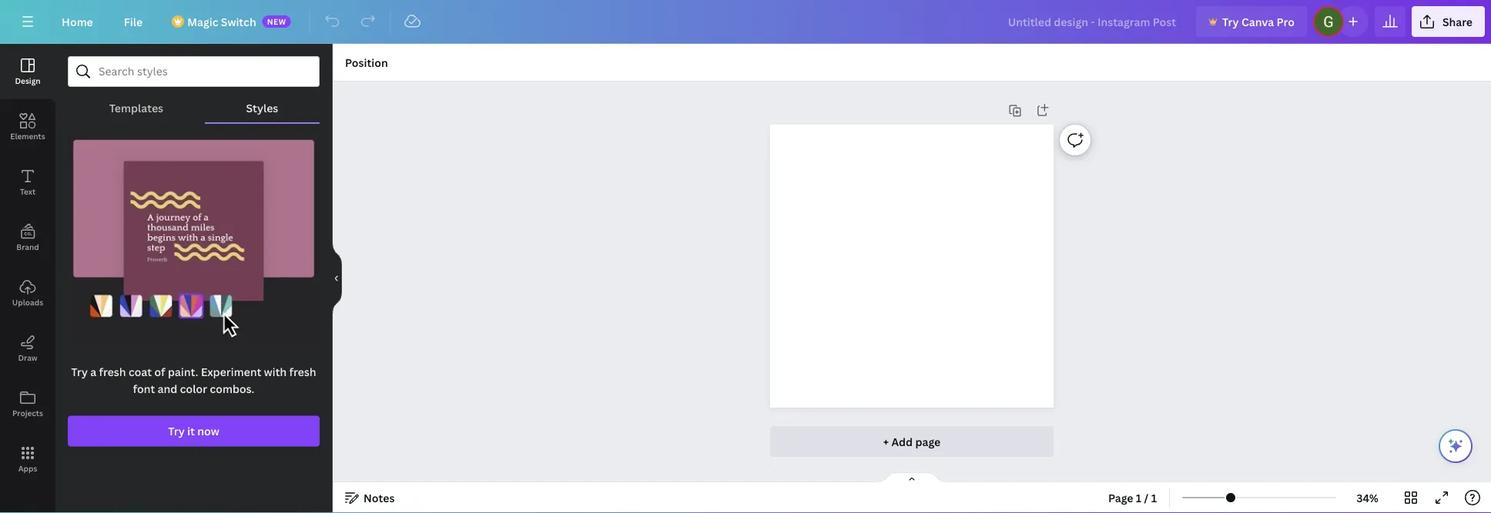 Task type: vqa. For each thing, say whether or not it's contained in the screenshot.
Try Canva Pro try
yes



Task type: locate. For each thing, give the bounding box(es) containing it.
show pages image
[[875, 472, 949, 485]]

34% button
[[1343, 486, 1393, 511]]

1 left /
[[1136, 491, 1142, 506]]

try for try it now
[[168, 424, 185, 439]]

Search styles search field
[[99, 57, 289, 86]]

elements button
[[0, 99, 55, 155]]

home
[[62, 14, 93, 29]]

try
[[1222, 14, 1239, 29], [71, 365, 88, 380], [168, 424, 185, 439]]

try inside try a fresh coat of paint. experiment with fresh font and color combos.
[[71, 365, 88, 380]]

1
[[1136, 491, 1142, 506], [1151, 491, 1157, 506]]

paint.
[[168, 365, 198, 380]]

2 fresh from the left
[[289, 365, 316, 380]]

2 1 from the left
[[1151, 491, 1157, 506]]

uploads
[[12, 297, 43, 308]]

templates button
[[68, 93, 205, 122]]

page
[[915, 435, 941, 449]]

canva assistant image
[[1447, 438, 1465, 456]]

combos.
[[210, 382, 254, 397]]

try left it
[[168, 424, 185, 439]]

draw
[[18, 353, 37, 363]]

0 horizontal spatial try
[[71, 365, 88, 380]]

styles button
[[205, 93, 320, 122]]

fresh right with
[[289, 365, 316, 380]]

share button
[[1412, 6, 1485, 37]]

34%
[[1357, 491, 1379, 506]]

brand
[[16, 242, 39, 252]]

0 horizontal spatial 1
[[1136, 491, 1142, 506]]

position button
[[339, 50, 394, 75]]

Design title text field
[[996, 6, 1190, 37]]

1 1 from the left
[[1136, 491, 1142, 506]]

1 horizontal spatial 1
[[1151, 491, 1157, 506]]

page
[[1108, 491, 1133, 506]]

fresh right a
[[99, 365, 126, 380]]

magic switch
[[187, 14, 256, 29]]

hide image
[[332, 242, 342, 316]]

experiment
[[201, 365, 261, 380]]

0 horizontal spatial fresh
[[99, 365, 126, 380]]

1 right /
[[1151, 491, 1157, 506]]

it
[[187, 424, 195, 439]]

0 vertical spatial try
[[1222, 14, 1239, 29]]

/
[[1144, 491, 1149, 506]]

+ add page button
[[770, 427, 1054, 458]]

try left canva
[[1222, 14, 1239, 29]]

try canva pro button
[[1196, 6, 1307, 37]]

try inside "main" "menu bar"
[[1222, 14, 1239, 29]]

a
[[90, 365, 96, 380]]

apps
[[18, 464, 37, 474]]

with
[[264, 365, 287, 380]]

fresh
[[99, 365, 126, 380], [289, 365, 316, 380]]

2 horizontal spatial try
[[1222, 14, 1239, 29]]

1 horizontal spatial try
[[168, 424, 185, 439]]

try left a
[[71, 365, 88, 380]]

elements
[[10, 131, 45, 141]]

new
[[267, 16, 286, 27]]

notes button
[[339, 486, 401, 511]]

1 vertical spatial try
[[71, 365, 88, 380]]

1 horizontal spatial fresh
[[289, 365, 316, 380]]

2 vertical spatial try
[[168, 424, 185, 439]]



Task type: describe. For each thing, give the bounding box(es) containing it.
+
[[883, 435, 889, 449]]

uploads button
[[0, 266, 55, 321]]

magic
[[187, 14, 218, 29]]

try for try canva pro
[[1222, 14, 1239, 29]]

apps button
[[0, 432, 55, 488]]

design button
[[0, 44, 55, 99]]

brand button
[[0, 210, 55, 266]]

notes
[[364, 491, 395, 506]]

side panel tab list
[[0, 44, 55, 488]]

design
[[15, 75, 40, 86]]

projects
[[12, 408, 43, 419]]

try it now
[[168, 424, 219, 439]]

now
[[197, 424, 219, 439]]

home link
[[49, 6, 105, 37]]

projects button
[[0, 377, 55, 432]]

try for try a fresh coat of paint. experiment with fresh font and color combos.
[[71, 365, 88, 380]]

+ add page
[[883, 435, 941, 449]]

share
[[1443, 14, 1473, 29]]

add
[[892, 435, 913, 449]]

try canva pro
[[1222, 14, 1295, 29]]

file button
[[112, 6, 155, 37]]

main menu bar
[[0, 0, 1491, 44]]

page 1 / 1
[[1108, 491, 1157, 506]]

text
[[20, 186, 36, 197]]

text button
[[0, 155, 55, 210]]

file
[[124, 14, 143, 29]]

font
[[133, 382, 155, 397]]

coat
[[129, 365, 152, 380]]

position
[[345, 55, 388, 70]]

color
[[180, 382, 207, 397]]

switch
[[221, 14, 256, 29]]

pro
[[1277, 14, 1295, 29]]

try it now button
[[68, 416, 320, 447]]

and
[[158, 382, 177, 397]]

1 fresh from the left
[[99, 365, 126, 380]]

try a fresh coat of paint. experiment with fresh font and color combos.
[[71, 365, 316, 397]]

draw button
[[0, 321, 55, 377]]

styles
[[246, 101, 278, 115]]

canva
[[1242, 14, 1274, 29]]

templates
[[109, 101, 163, 115]]

of
[[154, 365, 165, 380]]



